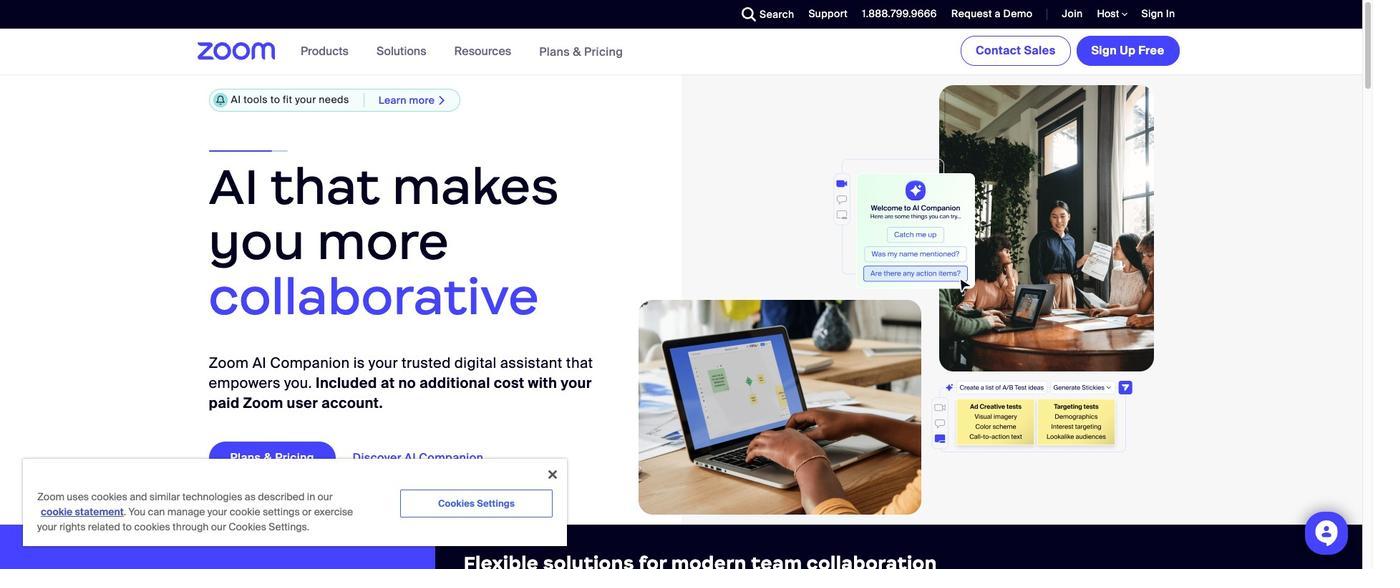 Task type: locate. For each thing, give the bounding box(es) containing it.
discover ai companion link
[[353, 442, 505, 475]]

sign in
[[1142, 7, 1175, 20]]

0 vertical spatial that
[[270, 155, 380, 218]]

request a demo
[[951, 7, 1033, 20]]

companion up cookies settings
[[419, 451, 484, 466]]

our right in
[[318, 490, 333, 503]]

technologies
[[182, 490, 242, 503]]

1 horizontal spatial sign
[[1142, 7, 1163, 20]]

zoom down empowers
[[243, 394, 283, 413]]

0 vertical spatial plans & pricing
[[539, 44, 623, 59]]

cookie up rights
[[41, 505, 73, 518]]

search button
[[731, 0, 798, 29]]

cookies
[[438, 498, 475, 510], [229, 520, 266, 533]]

in
[[1166, 7, 1175, 20]]

exercise
[[314, 505, 353, 518]]

settings
[[477, 498, 515, 510]]

1 horizontal spatial plans
[[539, 44, 570, 59]]

with
[[528, 374, 557, 393]]

can
[[148, 505, 165, 518]]

main content containing ai that makes you more
[[0, 29, 1362, 569]]

privacy alert dialog
[[23, 459, 567, 546]]

cookie inside zoom uses cookies and similar technologies as described in our cookie statement
[[41, 505, 73, 518]]

1 horizontal spatial companion
[[419, 451, 484, 466]]

0 vertical spatial our
[[318, 490, 333, 503]]

products
[[301, 44, 349, 59]]

0 vertical spatial zoom
[[209, 354, 249, 373]]

resources
[[454, 44, 511, 59]]

cookies settings button
[[400, 490, 553, 518]]

user
[[287, 394, 318, 413]]

discover
[[353, 451, 402, 466]]

as
[[245, 490, 256, 503]]

cookies
[[91, 490, 127, 503], [134, 520, 170, 533]]

your for ai tools to fit your needs
[[295, 93, 316, 106]]

that
[[270, 155, 380, 218], [566, 354, 593, 373]]

account.
[[322, 394, 383, 413]]

0 vertical spatial &
[[573, 44, 581, 59]]

cookie statement link
[[41, 505, 124, 518]]

zoom logo image
[[197, 42, 276, 60]]

your for zoom ai companion is your trusted digital assistant that empowers you.
[[369, 354, 398, 373]]

1 horizontal spatial cookie
[[230, 505, 260, 518]]

1 horizontal spatial &
[[573, 44, 581, 59]]

1 vertical spatial to
[[123, 520, 132, 533]]

cookies down the as
[[229, 520, 266, 533]]

0 vertical spatial plans
[[539, 44, 570, 59]]

1 horizontal spatial plans & pricing
[[539, 44, 623, 59]]

1 vertical spatial companion
[[419, 451, 484, 466]]

companion for zoom
[[270, 354, 350, 373]]

support
[[809, 7, 848, 20]]

ai that makes you more
[[209, 155, 559, 273]]

0 horizontal spatial our
[[211, 520, 226, 533]]

companion
[[270, 354, 350, 373], [419, 451, 484, 466]]

.
[[124, 505, 126, 518]]

our
[[318, 490, 333, 503], [211, 520, 226, 533]]

zoom inside zoom ai companion is your trusted digital assistant that empowers you.
[[209, 354, 249, 373]]

contact sales link
[[961, 36, 1071, 66]]

zoom interface icon image
[[692, 159, 975, 293], [931, 381, 1132, 452]]

your inside included at no additional cost with your paid zoom user account.
[[561, 374, 592, 393]]

you.
[[284, 374, 312, 393]]

0 vertical spatial sign
[[1142, 7, 1163, 20]]

included
[[316, 374, 377, 393]]

in
[[307, 490, 315, 503]]

plans right resources dropdown button
[[539, 44, 570, 59]]

0 vertical spatial companion
[[270, 354, 350, 373]]

1 vertical spatial sign
[[1091, 43, 1117, 58]]

makes
[[392, 155, 559, 218]]

0 horizontal spatial plans & pricing
[[230, 451, 314, 466]]

join link
[[1051, 0, 1086, 29], [1062, 7, 1083, 20]]

zoom for empowers
[[209, 354, 249, 373]]

1 horizontal spatial cookies
[[134, 520, 170, 533]]

1 vertical spatial zoom
[[243, 394, 283, 413]]

1 vertical spatial more
[[317, 210, 449, 273]]

to left fit
[[270, 93, 280, 106]]

sign inside button
[[1091, 43, 1117, 58]]

plans & pricing link
[[539, 44, 623, 59], [539, 44, 623, 59], [209, 442, 336, 475]]

sign up free button
[[1076, 36, 1180, 66]]

solutions
[[377, 44, 426, 59]]

a
[[995, 7, 1001, 20]]

2 vertical spatial zoom
[[37, 490, 64, 503]]

your up at
[[369, 354, 398, 373]]

free
[[1139, 43, 1164, 58]]

plans
[[539, 44, 570, 59], [230, 451, 261, 466]]

plans up the as
[[230, 451, 261, 466]]

assistant
[[500, 354, 562, 373]]

0 horizontal spatial cookies
[[229, 520, 266, 533]]

join
[[1062, 7, 1083, 20]]

cookies settings
[[438, 498, 515, 510]]

to down .
[[123, 520, 132, 533]]

cookie down the as
[[230, 505, 260, 518]]

our inside zoom uses cookies and similar technologies as described in our cookie statement
[[318, 490, 333, 503]]

digital
[[454, 354, 497, 373]]

zoom for our
[[37, 490, 64, 503]]

0 horizontal spatial pricing
[[275, 451, 314, 466]]

&
[[573, 44, 581, 59], [264, 451, 272, 466]]

request
[[951, 7, 992, 20]]

or
[[302, 505, 312, 518]]

0 vertical spatial cookies
[[91, 490, 127, 503]]

cookie
[[41, 505, 73, 518], [230, 505, 260, 518]]

1 vertical spatial &
[[264, 451, 272, 466]]

zoom inside zoom uses cookies and similar technologies as described in our cookie statement
[[37, 490, 64, 503]]

statement
[[75, 505, 124, 518]]

empowers
[[209, 374, 281, 393]]

demo
[[1003, 7, 1033, 20]]

our right through
[[211, 520, 226, 533]]

zoom
[[209, 354, 249, 373], [243, 394, 283, 413], [37, 490, 64, 503]]

request a demo link
[[941, 0, 1036, 29], [951, 7, 1033, 20]]

plans inside the product information navigation
[[539, 44, 570, 59]]

your for .  you can manage your cookie settings or exercise your rights related to cookies through our cookies settings.
[[207, 505, 227, 518]]

sign up free
[[1091, 43, 1164, 58]]

0 horizontal spatial &
[[264, 451, 272, 466]]

pricing
[[584, 44, 623, 59], [275, 451, 314, 466]]

1 horizontal spatial pricing
[[584, 44, 623, 59]]

host button
[[1097, 7, 1127, 21]]

0 horizontal spatial to
[[123, 520, 132, 533]]

0 horizontal spatial that
[[270, 155, 380, 218]]

that inside zoom ai companion is your trusted digital assistant that empowers you.
[[566, 354, 593, 373]]

0 horizontal spatial companion
[[270, 354, 350, 373]]

right image
[[435, 94, 449, 106]]

zoom left uses
[[37, 490, 64, 503]]

1 vertical spatial that
[[566, 354, 593, 373]]

0 horizontal spatial cookies
[[91, 490, 127, 503]]

1 vertical spatial plans
[[230, 451, 261, 466]]

1 vertical spatial zoom interface icon image
[[931, 381, 1132, 452]]

collaborative
[[209, 265, 539, 328]]

your right fit
[[295, 93, 316, 106]]

settings
[[263, 505, 300, 518]]

1 horizontal spatial that
[[566, 354, 593, 373]]

companion inside zoom ai companion is your trusted digital assistant that empowers you.
[[270, 354, 350, 373]]

to inside the .  you can manage your cookie settings or exercise your rights related to cookies through our cookies settings.
[[123, 520, 132, 533]]

plans & pricing
[[539, 44, 623, 59], [230, 451, 314, 466]]

main content
[[0, 29, 1362, 569]]

ai
[[231, 93, 241, 106], [209, 155, 259, 218], [252, 354, 266, 373], [405, 451, 416, 466]]

sign left up
[[1091, 43, 1117, 58]]

cookies inside zoom uses cookies and similar technologies as described in our cookie statement
[[91, 490, 127, 503]]

1 horizontal spatial our
[[318, 490, 333, 503]]

0 vertical spatial to
[[270, 93, 280, 106]]

1 vertical spatial our
[[211, 520, 226, 533]]

sign in link
[[1131, 0, 1182, 29], [1142, 7, 1175, 20]]

contact
[[976, 43, 1021, 58]]

cookies inside button
[[438, 498, 475, 510]]

0 horizontal spatial plans
[[230, 451, 261, 466]]

join link up 'meetings' navigation
[[1062, 7, 1083, 20]]

zoom up empowers
[[209, 354, 249, 373]]

banner
[[180, 29, 1182, 75]]

to
[[270, 93, 280, 106], [123, 520, 132, 533]]

up
[[1120, 43, 1136, 58]]

sign
[[1142, 7, 1163, 20], [1091, 43, 1117, 58]]

0 vertical spatial zoom interface icon image
[[692, 159, 975, 293]]

companion for discover
[[419, 451, 484, 466]]

companion up you.
[[270, 354, 350, 373]]

0 horizontal spatial cookie
[[41, 505, 73, 518]]

1 horizontal spatial cookies
[[438, 498, 475, 510]]

0 horizontal spatial sign
[[1091, 43, 1117, 58]]

you
[[209, 210, 305, 273]]

cookies down can
[[134, 520, 170, 533]]

support link
[[798, 0, 851, 29], [809, 7, 848, 20]]

0 vertical spatial cookies
[[438, 498, 475, 510]]

1 cookie from the left
[[41, 505, 73, 518]]

2 cookie from the left
[[230, 505, 260, 518]]

0 vertical spatial pricing
[[584, 44, 623, 59]]

cookies left settings
[[438, 498, 475, 510]]

sign left in
[[1142, 7, 1163, 20]]

your right with
[[561, 374, 592, 393]]

through
[[173, 520, 209, 533]]

1 vertical spatial cookies
[[229, 520, 266, 533]]

1 vertical spatial cookies
[[134, 520, 170, 533]]

zoom ai companion is your trusted digital assistant that empowers you.
[[209, 354, 593, 393]]

more
[[409, 93, 435, 106], [317, 210, 449, 273]]

your down technologies at the bottom left
[[207, 505, 227, 518]]

banner containing contact sales
[[180, 29, 1182, 75]]

your inside zoom ai companion is your trusted digital assistant that empowers you.
[[369, 354, 398, 373]]

trusted
[[402, 354, 451, 373]]

cookies up statement
[[91, 490, 127, 503]]

sign for sign in
[[1142, 7, 1163, 20]]



Task type: describe. For each thing, give the bounding box(es) containing it.
and
[[130, 490, 147, 503]]

ai tools to fit your needs
[[231, 93, 349, 106]]

additional
[[420, 374, 490, 393]]

& inside the product information navigation
[[573, 44, 581, 59]]

tools
[[244, 93, 268, 106]]

sign for sign up free
[[1091, 43, 1117, 58]]

described
[[258, 490, 305, 503]]

host
[[1097, 7, 1122, 20]]

0 vertical spatial more
[[409, 93, 435, 106]]

products button
[[301, 29, 355, 74]]

discover ai companion
[[353, 451, 484, 466]]

no
[[398, 374, 416, 393]]

ai inside ai that makes you more
[[209, 155, 259, 218]]

cookies inside the .  you can manage your cookie settings or exercise your rights related to cookies through our cookies settings.
[[229, 520, 266, 533]]

cookie inside the .  you can manage your cookie settings or exercise your rights related to cookies through our cookies settings.
[[230, 505, 260, 518]]

zoom inside included at no additional cost with your paid zoom user account.
[[243, 394, 283, 413]]

uses
[[67, 490, 89, 503]]

1.888.799.9666
[[862, 7, 937, 20]]

settings.
[[269, 520, 309, 533]]

zoom uses cookies and similar technologies as described in our cookie statement
[[37, 490, 333, 518]]

our inside the .  you can manage your cookie settings or exercise your rights related to cookies through our cookies settings.
[[211, 520, 226, 533]]

similar
[[150, 490, 180, 503]]

solutions button
[[377, 29, 433, 74]]

related
[[88, 520, 120, 533]]

ai inside zoom ai companion is your trusted digital assistant that empowers you.
[[252, 354, 266, 373]]

1 vertical spatial pricing
[[275, 451, 314, 466]]

learn
[[379, 93, 407, 106]]

search
[[760, 8, 794, 21]]

learn more
[[379, 93, 435, 106]]

product information navigation
[[290, 29, 634, 75]]

cookies inside the .  you can manage your cookie settings or exercise your rights related to cookies through our cookies settings.
[[134, 520, 170, 533]]

at
[[381, 374, 395, 393]]

rights
[[59, 520, 86, 533]]

contact sales
[[976, 43, 1056, 58]]

your left rights
[[37, 520, 57, 533]]

resources button
[[454, 29, 518, 74]]

plans & pricing inside the product information navigation
[[539, 44, 623, 59]]

cost
[[494, 374, 525, 393]]

1 vertical spatial plans & pricing
[[230, 451, 314, 466]]

more inside ai that makes you more
[[317, 210, 449, 273]]

join link left host
[[1051, 0, 1086, 29]]

you
[[129, 505, 146, 518]]

manage
[[167, 505, 205, 518]]

that inside ai that makes you more
[[270, 155, 380, 218]]

sales
[[1024, 43, 1056, 58]]

needs
[[319, 93, 349, 106]]

included at no additional cost with your paid zoom user account.
[[209, 374, 592, 413]]

.  you can manage your cookie settings or exercise your rights related to cookies through our cookies settings.
[[37, 505, 353, 533]]

paid
[[209, 394, 240, 413]]

1 horizontal spatial to
[[270, 93, 280, 106]]

fit
[[283, 93, 292, 106]]

pricing inside the product information navigation
[[584, 44, 623, 59]]

is
[[353, 354, 365, 373]]

meetings navigation
[[958, 29, 1182, 69]]



Task type: vqa. For each thing, say whether or not it's contained in the screenshot.
checked icon
no



